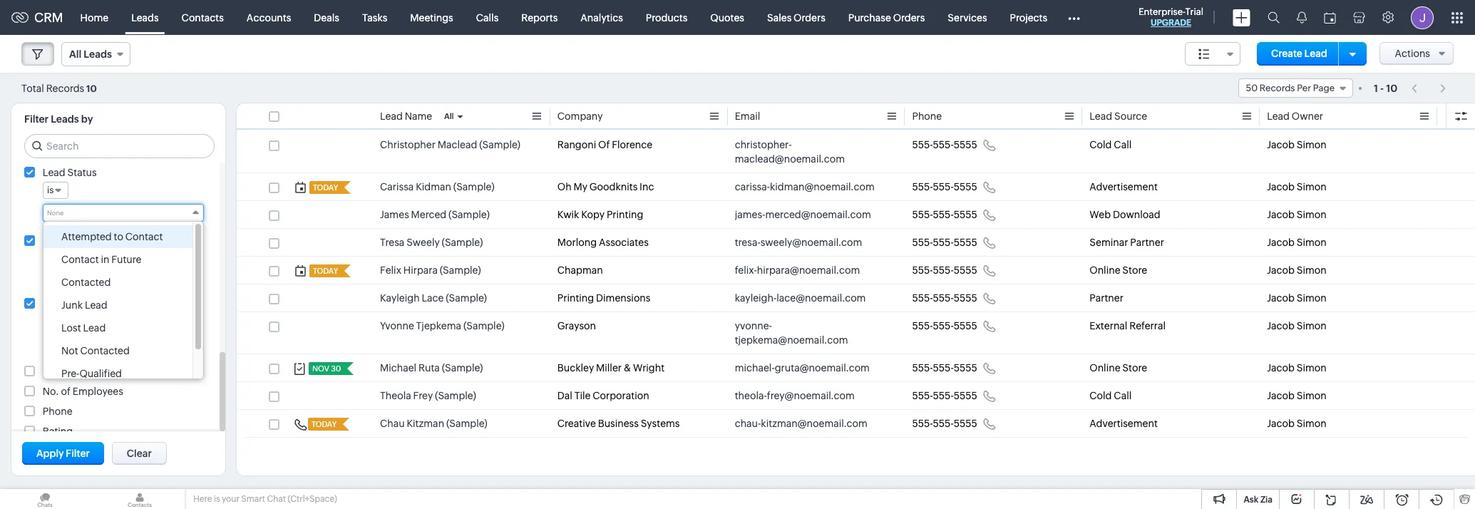 Task type: locate. For each thing, give the bounding box(es) containing it.
jacob simon for felix-hirpara@noemail.com
[[1267, 265, 1327, 276]]

1 vertical spatial is
[[214, 494, 220, 504]]

partner up external
[[1090, 292, 1124, 304]]

frey
[[413, 390, 433, 402]]

1 vertical spatial none field
[[43, 204, 204, 222]]

all up the total records 10
[[69, 48, 82, 60]]

All Leads field
[[61, 42, 130, 66]]

phone
[[912, 111, 942, 122], [43, 406, 72, 417]]

online for michael-gruta@noemail.com
[[1090, 362, 1121, 374]]

9 555-555-5555 from the top
[[912, 390, 978, 402]]

meetings
[[410, 12, 453, 23]]

simon for felix-hirpara@noemail.com
[[1297, 265, 1327, 276]]

5555 for kayleigh-lace@noemail.com
[[954, 292, 978, 304]]

signals image
[[1297, 11, 1307, 24]]

deals link
[[303, 0, 351, 35]]

3 jacob simon from the top
[[1267, 209, 1327, 220]]

0 horizontal spatial phone
[[43, 406, 72, 417]]

1 advertisement from the top
[[1090, 181, 1158, 193]]

cold down external
[[1090, 390, 1112, 402]]

2 call from the top
[[1114, 390, 1132, 402]]

christopher- maclead@noemail.com link
[[735, 138, 884, 166]]

maclead
[[438, 139, 477, 150]]

online store for hirpara@noemail.com
[[1090, 265, 1148, 276]]

7 jacob from the top
[[1267, 320, 1295, 332]]

1 online from the top
[[1090, 265, 1121, 276]]

5 simon from the top
[[1297, 265, 1327, 276]]

1 vertical spatial cold
[[1090, 390, 1112, 402]]

1 vertical spatial store
[[1123, 362, 1148, 374]]

lead right create
[[1305, 48, 1328, 59]]

5555 for theola-frey@noemail.com
[[954, 390, 978, 402]]

3 555-555-5555 from the top
[[912, 209, 978, 220]]

2 vertical spatial today
[[312, 420, 337, 429]]

0 vertical spatial today
[[313, 183, 338, 192]]

none field up to
[[43, 204, 204, 222]]

8 jacob simon from the top
[[1267, 362, 1327, 374]]

all up christopher maclead (sample) 'link'
[[444, 112, 454, 121]]

2 orders from the left
[[893, 12, 925, 23]]

contacted up time
[[80, 345, 130, 357]]

modified for modified time
[[43, 366, 84, 377]]

10 right -
[[1387, 82, 1398, 94]]

(sample) right ruta in the left bottom of the page
[[442, 362, 483, 374]]

kayleigh lace (sample) link
[[380, 291, 487, 305]]

theola-frey@noemail.com
[[735, 390, 855, 402]]

contact down "attempted"
[[61, 254, 99, 265]]

2 online from the top
[[1090, 362, 1121, 374]]

today link for carissa
[[310, 181, 340, 194]]

christopher
[[380, 139, 436, 150]]

9 5555 from the top
[[954, 390, 978, 402]]

company
[[558, 111, 603, 122]]

1 vertical spatial modified
[[43, 366, 84, 377]]

services
[[948, 12, 987, 23]]

tjepkema
[[416, 320, 461, 332]]

cold call down external
[[1090, 390, 1132, 402]]

store for felix-hirpara@noemail.com
[[1123, 265, 1148, 276]]

7 simon from the top
[[1297, 320, 1327, 332]]

tile
[[575, 390, 591, 402]]

today for carissa kidman (sample)
[[313, 183, 338, 192]]

rangoni of florence
[[558, 139, 653, 150]]

2 online store from the top
[[1090, 362, 1148, 374]]

sales orders
[[767, 12, 826, 23]]

orders for purchase orders
[[893, 12, 925, 23]]

tresa sweely (sample)
[[380, 237, 483, 248]]

5555 for carissa-kidman@noemail.com
[[954, 181, 978, 193]]

call for christopher- maclead@noemail.com
[[1114, 139, 1132, 150]]

orders right purchase
[[893, 12, 925, 23]]

search element
[[1259, 0, 1289, 35]]

home link
[[69, 0, 120, 35]]

records right 50
[[1260, 83, 1295, 93]]

3 jacob from the top
[[1267, 209, 1295, 220]]

jacob
[[1267, 139, 1295, 150], [1267, 181, 1295, 193], [1267, 209, 1295, 220], [1267, 237, 1295, 248], [1267, 265, 1295, 276], [1267, 292, 1295, 304], [1267, 320, 1295, 332], [1267, 362, 1295, 374], [1267, 390, 1295, 402], [1267, 418, 1295, 429]]

1 jacob from the top
[[1267, 139, 1295, 150]]

0 vertical spatial none field
[[1185, 42, 1241, 66]]

5 5555 from the top
[[954, 265, 978, 276]]

0 vertical spatial online
[[1090, 265, 1121, 276]]

2 modified from the top
[[43, 366, 84, 377]]

0 horizontal spatial is
[[47, 185, 54, 195]]

call down lead source
[[1114, 139, 1132, 150]]

store down external referral
[[1123, 362, 1148, 374]]

None text field
[[47, 207, 186, 218]]

simon for tresa-sweely@noemail.com
[[1297, 237, 1327, 248]]

deals
[[314, 12, 339, 23]]

modified up lost
[[43, 298, 84, 310]]

(sample) right kitzman
[[446, 418, 488, 429]]

records up filter leads by in the top of the page
[[46, 82, 84, 94]]

printing up grayson
[[558, 292, 594, 304]]

carissa kidman (sample)
[[380, 181, 495, 193]]

0 horizontal spatial leads
[[51, 113, 79, 125]]

0 horizontal spatial all
[[69, 48, 82, 60]]

8 5555 from the top
[[954, 362, 978, 374]]

is down lead status
[[47, 185, 54, 195]]

1 cold from the top
[[1090, 139, 1112, 150]]

(sample) inside 'link'
[[479, 139, 521, 150]]

size image
[[1199, 48, 1210, 61]]

felix-hirpara@noemail.com
[[735, 265, 860, 276]]

pre-
[[61, 368, 79, 379]]

1 call from the top
[[1114, 139, 1132, 150]]

1 horizontal spatial all
[[444, 112, 454, 121]]

goodknits
[[590, 181, 638, 193]]

advertisement
[[1090, 181, 1158, 193], [1090, 418, 1158, 429]]

0 vertical spatial advertisement
[[1090, 181, 1158, 193]]

1 modified from the top
[[43, 298, 84, 310]]

row group containing christopher maclead (sample)
[[237, 131, 1476, 438]]

1 vertical spatial call
[[1114, 390, 1132, 402]]

modified by
[[43, 298, 98, 310]]

1 horizontal spatial filter
[[66, 448, 90, 459]]

1 vertical spatial partner
[[1090, 292, 1124, 304]]

email
[[735, 111, 760, 122]]

ask
[[1244, 495, 1259, 505]]

cold call down lead source
[[1090, 139, 1132, 150]]

cold call
[[1090, 139, 1132, 150], [1090, 390, 1132, 402]]

1 vertical spatial online
[[1090, 362, 1121, 374]]

0 vertical spatial store
[[1123, 265, 1148, 276]]

1 horizontal spatial leads
[[84, 48, 112, 60]]

cold down lead source
[[1090, 139, 1112, 150]]

2 horizontal spatial leads
[[131, 12, 159, 23]]

cold
[[1090, 139, 1112, 150], [1090, 390, 1112, 402]]

10 up by
[[86, 83, 97, 94]]

modified up of
[[43, 366, 84, 377]]

online down external
[[1090, 362, 1121, 374]]

search image
[[1268, 11, 1280, 24]]

1 horizontal spatial contact
[[125, 231, 163, 242]]

1 vertical spatial online store
[[1090, 362, 1148, 374]]

(sample) right the frey
[[435, 390, 476, 402]]

records inside "field"
[[1260, 83, 1295, 93]]

0 vertical spatial filter
[[24, 113, 49, 125]]

contact right to
[[125, 231, 163, 242]]

jacob for kayleigh-lace@noemail.com
[[1267, 292, 1295, 304]]

0 vertical spatial today link
[[310, 181, 340, 194]]

2 cold call from the top
[[1090, 390, 1132, 402]]

today link for chau
[[308, 418, 338, 431]]

1 horizontal spatial 10
[[1387, 82, 1398, 94]]

0 vertical spatial modified
[[43, 298, 84, 310]]

all for all
[[444, 112, 454, 121]]

analytics
[[581, 12, 623, 23]]

smart
[[241, 494, 265, 504]]

orders for sales orders
[[794, 12, 826, 23]]

6 jacob simon from the top
[[1267, 292, 1327, 304]]

call
[[1114, 139, 1132, 150], [1114, 390, 1132, 402]]

online store down "seminar partner"
[[1090, 265, 1148, 276]]

none field down the trial at the top of page
[[1185, 42, 1241, 66]]

filter right apply
[[66, 448, 90, 459]]

4 jacob simon from the top
[[1267, 237, 1327, 248]]

10 simon from the top
[[1297, 418, 1327, 429]]

1 simon from the top
[[1297, 139, 1327, 150]]

1 vertical spatial filter
[[66, 448, 90, 459]]

list box
[[44, 222, 203, 385]]

online down seminar
[[1090, 265, 1121, 276]]

trial
[[1186, 6, 1204, 17]]

5 jacob from the top
[[1267, 265, 1295, 276]]

0 vertical spatial cold call
[[1090, 139, 1132, 150]]

simon for yvonne- tjepkema@noemail.com
[[1297, 320, 1327, 332]]

attempted to contact option
[[44, 225, 193, 248]]

michael-gruta@noemail.com link
[[735, 361, 870, 375]]

jacob simon for tresa-sweely@noemail.com
[[1267, 237, 1327, 248]]

1 horizontal spatial records
[[1260, 83, 1295, 93]]

leads
[[131, 12, 159, 23], [84, 48, 112, 60], [51, 113, 79, 125]]

online store
[[1090, 265, 1148, 276], [1090, 362, 1148, 374]]

leads down home link on the left top of the page
[[84, 48, 112, 60]]

contacted up by
[[61, 277, 111, 288]]

christopher maclead (sample) link
[[380, 138, 521, 152]]

4 555-555-5555 from the top
[[912, 237, 978, 248]]

0 vertical spatial contact
[[125, 231, 163, 242]]

store down "seminar partner"
[[1123, 265, 1148, 276]]

2 vertical spatial leads
[[51, 113, 79, 125]]

4 5555 from the top
[[954, 237, 978, 248]]

leads for all leads
[[84, 48, 112, 60]]

simon for michael-gruta@noemail.com
[[1297, 362, 1327, 374]]

cold call for theola-frey@noemail.com
[[1090, 390, 1132, 402]]

1 vertical spatial cold call
[[1090, 390, 1132, 402]]

1 store from the top
[[1123, 265, 1148, 276]]

attempted
[[61, 231, 112, 242]]

calendar image
[[1324, 12, 1336, 23]]

lost
[[61, 322, 81, 334]]

7 5555 from the top
[[954, 320, 978, 332]]

jacob simon for carissa-kidman@noemail.com
[[1267, 181, 1327, 193]]

1 cold call from the top
[[1090, 139, 1132, 150]]

kayleigh
[[380, 292, 420, 304]]

0 vertical spatial all
[[69, 48, 82, 60]]

all inside field
[[69, 48, 82, 60]]

7 555-555-5555 from the top
[[912, 320, 978, 332]]

row group
[[237, 131, 1476, 438]]

0 horizontal spatial 10
[[86, 83, 97, 94]]

1 vertical spatial printing
[[558, 292, 594, 304]]

of
[[61, 386, 71, 397]]

(sample) up 'kayleigh lace (sample)' 'link'
[[440, 265, 481, 276]]

5555 for chau-kitzman@noemail.com
[[954, 418, 978, 429]]

michael-
[[735, 362, 775, 374]]

profile image
[[1411, 6, 1434, 29]]

0 vertical spatial call
[[1114, 139, 1132, 150]]

1 vertical spatial today
[[313, 267, 338, 275]]

1 orders from the left
[[794, 12, 826, 23]]

3 5555 from the top
[[954, 209, 978, 220]]

2 simon from the top
[[1297, 181, 1327, 193]]

9 jacob from the top
[[1267, 390, 1295, 402]]

leads for filter leads by
[[51, 113, 79, 125]]

1 horizontal spatial none field
[[1185, 42, 1241, 66]]

10 jacob from the top
[[1267, 418, 1295, 429]]

8 simon from the top
[[1297, 362, 1327, 374]]

calls
[[476, 12, 499, 23]]

1 vertical spatial advertisement
[[1090, 418, 1158, 429]]

6 555-555-5555 from the top
[[912, 292, 978, 304]]

gruta@noemail.com
[[775, 362, 870, 374]]

0 vertical spatial partner
[[1131, 237, 1165, 248]]

kidman
[[416, 181, 451, 193]]

simon for christopher- maclead@noemail.com
[[1297, 139, 1327, 150]]

modified for modified by
[[43, 298, 84, 310]]

1 vertical spatial today link
[[310, 265, 340, 277]]

555-555-5555 for chau-kitzman@noemail.com
[[912, 418, 978, 429]]

filter down total
[[24, 113, 49, 125]]

purchase orders link
[[837, 0, 937, 35]]

(sample) down james merced (sample) link
[[442, 237, 483, 248]]

10 5555 from the top
[[954, 418, 978, 429]]

hirpara
[[404, 265, 438, 276]]

signals element
[[1289, 0, 1316, 35]]

your
[[222, 494, 240, 504]]

1 vertical spatial all
[[444, 112, 454, 121]]

records for 50
[[1260, 83, 1295, 93]]

2 vertical spatial today link
[[308, 418, 338, 431]]

7 jacob simon from the top
[[1267, 320, 1327, 332]]

(sample) right lace on the left bottom of the page
[[446, 292, 487, 304]]

contacted
[[61, 277, 111, 288], [80, 345, 130, 357]]

0 vertical spatial phone
[[912, 111, 942, 122]]

buckley
[[558, 362, 594, 374]]

chapman
[[558, 265, 603, 276]]

5 jacob simon from the top
[[1267, 265, 1327, 276]]

chat
[[267, 494, 286, 504]]

0 horizontal spatial none field
[[43, 204, 204, 222]]

call for theola-frey@noemail.com
[[1114, 390, 1132, 402]]

0 vertical spatial printing
[[607, 209, 643, 220]]

1 horizontal spatial orders
[[893, 12, 925, 23]]

(sample) right 'maclead'
[[479, 139, 521, 150]]

(sample) for carissa kidman (sample)
[[453, 181, 495, 193]]

list box containing attempted to contact
[[44, 222, 203, 385]]

9 simon from the top
[[1297, 390, 1327, 402]]

store for michael-gruta@noemail.com
[[1123, 362, 1148, 374]]

call down external referral
[[1114, 390, 1132, 402]]

lead
[[1305, 48, 1328, 59], [380, 111, 403, 122], [1090, 111, 1113, 122], [1267, 111, 1290, 122], [43, 167, 65, 178], [85, 300, 107, 311], [83, 322, 106, 334]]

systems
[[641, 418, 680, 429]]

jacob simon for kayleigh-lace@noemail.com
[[1267, 292, 1327, 304]]

jacob simon for christopher- maclead@noemail.com
[[1267, 139, 1327, 150]]

0 vertical spatial cold
[[1090, 139, 1112, 150]]

(sample) right kidman
[[453, 181, 495, 193]]

(sample) for chau kitzman (sample)
[[446, 418, 488, 429]]

2 555-555-5555 from the top
[[912, 181, 978, 193]]

2 jacob simon from the top
[[1267, 181, 1327, 193]]

leads inside field
[[84, 48, 112, 60]]

lead name
[[380, 111, 432, 122]]

lost lead option
[[44, 317, 193, 339]]

yvonne- tjepkema@noemail.com link
[[735, 319, 884, 347]]

lead left name
[[380, 111, 403, 122]]

christopher-
[[735, 139, 792, 150]]

5555 for tresa-sweely@noemail.com
[[954, 237, 978, 248]]

0 vertical spatial contacted
[[61, 277, 111, 288]]

create lead
[[1272, 48, 1328, 59]]

navigation
[[1405, 78, 1454, 98]]

partner down download
[[1131, 237, 1165, 248]]

1 horizontal spatial phone
[[912, 111, 942, 122]]

not
[[61, 345, 78, 357]]

qualified
[[79, 368, 122, 379]]

leads right home at the top left of the page
[[131, 12, 159, 23]]

5 555-555-5555 from the top
[[912, 265, 978, 276]]

1 horizontal spatial partner
[[1131, 237, 1165, 248]]

james-merced@noemail.com link
[[735, 208, 871, 222]]

10 555-555-5555 from the top
[[912, 418, 978, 429]]

2 cold from the top
[[1090, 390, 1112, 402]]

10 inside the total records 10
[[86, 83, 97, 94]]

is left "your" on the left of page
[[214, 494, 220, 504]]

1 vertical spatial leads
[[84, 48, 112, 60]]

jacob for carissa-kidman@noemail.com
[[1267, 181, 1295, 193]]

0 horizontal spatial records
[[46, 82, 84, 94]]

6 5555 from the top
[[954, 292, 978, 304]]

0 horizontal spatial printing
[[558, 292, 594, 304]]

contacts image
[[95, 489, 185, 509]]

2 advertisement from the top
[[1090, 418, 1158, 429]]

simon for james-merced@noemail.com
[[1297, 209, 1327, 220]]

4 jacob from the top
[[1267, 237, 1295, 248]]

1 jacob simon from the top
[[1267, 139, 1327, 150]]

services link
[[937, 0, 999, 35]]

1 555-555-5555 from the top
[[912, 139, 978, 150]]

4 simon from the top
[[1297, 237, 1327, 248]]

lead left source
[[1090, 111, 1113, 122]]

(sample) inside "link"
[[442, 362, 483, 374]]

9 jacob simon from the top
[[1267, 390, 1327, 402]]

leads left by
[[51, 113, 79, 125]]

&
[[624, 362, 631, 374]]

6 simon from the top
[[1297, 292, 1327, 304]]

creative business systems
[[558, 418, 680, 429]]

contact in future option
[[44, 248, 193, 271]]

name
[[405, 111, 432, 122]]

(sample) right tjepkema
[[463, 320, 505, 332]]

10
[[1387, 82, 1398, 94], [86, 83, 97, 94]]

jacob for tresa-sweely@noemail.com
[[1267, 237, 1295, 248]]

advertisement for kitzman@noemail.com
[[1090, 418, 1158, 429]]

zia
[[1261, 495, 1273, 505]]

lace
[[422, 292, 444, 304]]

0 horizontal spatial contact
[[61, 254, 99, 265]]

felix-
[[735, 265, 757, 276]]

0 vertical spatial is
[[47, 185, 54, 195]]

apply
[[36, 448, 64, 459]]

6 jacob from the top
[[1267, 292, 1295, 304]]

felix-hirpara@noemail.com link
[[735, 263, 860, 277]]

external referral
[[1090, 320, 1166, 332]]

2 store from the top
[[1123, 362, 1148, 374]]

profile element
[[1403, 0, 1443, 35]]

pre-qualified option
[[44, 362, 193, 385]]

today for chau kitzman (sample)
[[312, 420, 337, 429]]

0 horizontal spatial orders
[[794, 12, 826, 23]]

orders right sales
[[794, 12, 826, 23]]

clear
[[127, 448, 152, 459]]

(sample) right merced
[[449, 209, 490, 220]]

(sample) for kayleigh lace (sample)
[[446, 292, 487, 304]]

10 jacob simon from the top
[[1267, 418, 1327, 429]]

purchase orders
[[849, 12, 925, 23]]

8 jacob from the top
[[1267, 362, 1295, 374]]

1 5555 from the top
[[954, 139, 978, 150]]

2 5555 from the top
[[954, 181, 978, 193]]

1 online store from the top
[[1090, 265, 1148, 276]]

3 simon from the top
[[1297, 209, 1327, 220]]

None field
[[1185, 42, 1241, 66], [43, 204, 204, 222]]

8 555-555-5555 from the top
[[912, 362, 978, 374]]

1 horizontal spatial printing
[[607, 209, 643, 220]]

theola-frey@noemail.com link
[[735, 389, 855, 403]]

(sample) inside 'link'
[[446, 292, 487, 304]]

online store down external referral
[[1090, 362, 1148, 374]]

2 jacob from the top
[[1267, 181, 1295, 193]]

kayleigh-
[[735, 292, 777, 304]]

555-555-5555 for felix-hirpara@noemail.com
[[912, 265, 978, 276]]

10 for 1 - 10
[[1387, 82, 1398, 94]]

my
[[574, 181, 588, 193]]

0 vertical spatial online store
[[1090, 265, 1148, 276]]

lead owner
[[1267, 111, 1324, 122]]

printing up associates
[[607, 209, 643, 220]]

Other Modules field
[[1059, 6, 1090, 29]]



Task type: vqa. For each thing, say whether or not it's contained in the screenshot.


Task type: describe. For each thing, give the bounding box(es) containing it.
(sample) for felix hirpara (sample)
[[440, 265, 481, 276]]

(sample) for tresa sweely (sample)
[[442, 237, 483, 248]]

products
[[646, 12, 688, 23]]

0 horizontal spatial partner
[[1090, 292, 1124, 304]]

(sample) for james merced (sample)
[[449, 209, 490, 220]]

enterprise-
[[1139, 6, 1186, 17]]

business
[[598, 418, 639, 429]]

(sample) for christopher maclead (sample)
[[479, 139, 521, 150]]

jacob simon for chau-kitzman@noemail.com
[[1267, 418, 1327, 429]]

10 for total records 10
[[86, 83, 97, 94]]

cold for christopher- maclead@noemail.com
[[1090, 139, 1112, 150]]

attempted to contact
[[61, 231, 163, 242]]

projects
[[1010, 12, 1048, 23]]

crm
[[34, 10, 63, 25]]

none field the none
[[43, 204, 204, 222]]

555-555-5555 for carissa-kidman@noemail.com
[[912, 181, 978, 193]]

create menu image
[[1233, 9, 1251, 26]]

nov 30
[[312, 364, 341, 373]]

per
[[1297, 83, 1312, 93]]

1 vertical spatial contact
[[61, 254, 99, 265]]

555-555-5555 for yvonne- tjepkema@noemail.com
[[912, 320, 978, 332]]

quotes link
[[699, 0, 756, 35]]

online store for gruta@noemail.com
[[1090, 362, 1148, 374]]

not contacted option
[[44, 339, 193, 362]]

Type here text field
[[44, 273, 203, 289]]

carissa kidman (sample) link
[[380, 180, 495, 194]]

james merced (sample) link
[[380, 208, 490, 222]]

no.
[[43, 386, 59, 397]]

kopy
[[581, 209, 605, 220]]

chau kitzman (sample) link
[[380, 416, 488, 431]]

chau kitzman (sample)
[[380, 418, 488, 429]]

morlong associates
[[558, 237, 649, 248]]

pre-qualified
[[61, 368, 122, 379]]

create
[[1272, 48, 1303, 59]]

yvonne
[[380, 320, 414, 332]]

jacob for michael-gruta@noemail.com
[[1267, 362, 1295, 374]]

contacts
[[182, 12, 224, 23]]

5555 for james-merced@noemail.com
[[954, 209, 978, 220]]

cold for theola-frey@noemail.com
[[1090, 390, 1112, 402]]

web download
[[1090, 209, 1161, 220]]

grayson
[[558, 320, 596, 332]]

jacob simon for theola-frey@noemail.com
[[1267, 390, 1327, 402]]

ask zia
[[1244, 495, 1273, 505]]

contacts link
[[170, 0, 235, 35]]

chats image
[[0, 489, 90, 509]]

all for all leads
[[69, 48, 82, 60]]

no. of employees
[[43, 386, 123, 397]]

purchase
[[849, 12, 891, 23]]

1 horizontal spatial is
[[214, 494, 220, 504]]

here is your smart chat (ctrl+space)
[[193, 494, 337, 504]]

by
[[81, 113, 93, 125]]

(sample) for michael ruta (sample)
[[442, 362, 483, 374]]

filter inside button
[[66, 448, 90, 459]]

home
[[80, 12, 109, 23]]

tresa-
[[735, 237, 761, 248]]

upgrade
[[1151, 18, 1192, 28]]

online for felix-hirpara@noemail.com
[[1090, 265, 1121, 276]]

calls link
[[465, 0, 510, 35]]

seminar partner
[[1090, 237, 1165, 248]]

chau-kitzman@noemail.com link
[[735, 416, 868, 431]]

555-555-5555 for tresa-sweely@noemail.com
[[912, 237, 978, 248]]

lead left the owner
[[1267, 111, 1290, 122]]

lead status
[[43, 167, 97, 178]]

ruta
[[419, 362, 440, 374]]

james-merced@noemail.com
[[735, 209, 871, 220]]

today link for felix
[[310, 265, 340, 277]]

simon for carissa-kidman@noemail.com
[[1297, 181, 1327, 193]]

lead right junk
[[85, 300, 107, 311]]

advertisement for kidman@noemail.com
[[1090, 181, 1158, 193]]

corporation
[[593, 390, 649, 402]]

oh
[[558, 181, 572, 193]]

frey@noemail.com
[[767, 390, 855, 402]]

none field 'size'
[[1185, 42, 1241, 66]]

is field
[[43, 182, 69, 199]]

(sample) for yvonne tjepkema (sample)
[[463, 320, 505, 332]]

records for total
[[46, 82, 84, 94]]

lead up is field
[[43, 167, 65, 178]]

yvonne tjepkema (sample)
[[380, 320, 505, 332]]

jacob for theola-frey@noemail.com
[[1267, 390, 1295, 402]]

0 horizontal spatial filter
[[24, 113, 49, 125]]

web
[[1090, 209, 1111, 220]]

555-555-5555 for christopher- maclead@noemail.com
[[912, 139, 978, 150]]

5555 for yvonne- tjepkema@noemail.com
[[954, 320, 978, 332]]

quotes
[[711, 12, 745, 23]]

simon for theola-frey@noemail.com
[[1297, 390, 1327, 402]]

download
[[1113, 209, 1161, 220]]

today for felix hirpara (sample)
[[313, 267, 338, 275]]

contacted option
[[44, 271, 193, 294]]

inc
[[640, 181, 654, 193]]

555-555-5555 for james-merced@noemail.com
[[912, 209, 978, 220]]

total records 10
[[21, 82, 97, 94]]

0 vertical spatial leads
[[131, 12, 159, 23]]

james
[[380, 209, 409, 220]]

mobile
[[43, 235, 74, 247]]

jacob simon for michael-gruta@noemail.com
[[1267, 362, 1327, 374]]

Search text field
[[25, 135, 214, 158]]

555-555-5555 for theola-frey@noemail.com
[[912, 390, 978, 402]]

jacob for james-merced@noemail.com
[[1267, 209, 1295, 220]]

lead up the not contacted
[[83, 322, 106, 334]]

lead inside button
[[1305, 48, 1328, 59]]

555-555-5555 for kayleigh-lace@noemail.com
[[912, 292, 978, 304]]

michael ruta (sample) link
[[380, 361, 483, 375]]

cold call for christopher- maclead@noemail.com
[[1090, 139, 1132, 150]]

seminar
[[1090, 237, 1129, 248]]

crm link
[[11, 10, 63, 25]]

jacob for chau-kitzman@noemail.com
[[1267, 418, 1295, 429]]

reports link
[[510, 0, 569, 35]]

sales orders link
[[756, 0, 837, 35]]

555-555-5555 for michael-gruta@noemail.com
[[912, 362, 978, 374]]

5555 for michael-gruta@noemail.com
[[954, 362, 978, 374]]

sweely
[[407, 237, 440, 248]]

(sample) for theola frey (sample)
[[435, 390, 476, 402]]

simon for chau-kitzman@noemail.com
[[1297, 418, 1327, 429]]

create menu element
[[1224, 0, 1259, 35]]

yvonne- tjepkema@noemail.com
[[735, 320, 848, 346]]

michael ruta (sample)
[[380, 362, 483, 374]]

5555 for felix-hirpara@noemail.com
[[954, 265, 978, 276]]

kayleigh lace (sample)
[[380, 292, 487, 304]]

tjepkema@noemail.com
[[735, 334, 848, 346]]

5555 for christopher- maclead@noemail.com
[[954, 139, 978, 150]]

reports
[[522, 12, 558, 23]]

jacob for felix-hirpara@noemail.com
[[1267, 265, 1295, 276]]

external
[[1090, 320, 1128, 332]]

printing dimensions
[[558, 292, 651, 304]]

kayleigh-lace@noemail.com
[[735, 292, 866, 304]]

owner
[[1292, 111, 1324, 122]]

carissa-
[[735, 181, 770, 193]]

simon for kayleigh-lace@noemail.com
[[1297, 292, 1327, 304]]

jacob for christopher- maclead@noemail.com
[[1267, 139, 1295, 150]]

accounts
[[247, 12, 291, 23]]

tresa sweely (sample) link
[[380, 235, 483, 250]]

rating
[[43, 426, 73, 437]]

1 vertical spatial contacted
[[80, 345, 130, 357]]

jacob simon for james-merced@noemail.com
[[1267, 209, 1327, 220]]

is inside field
[[47, 185, 54, 195]]

kwik
[[558, 209, 579, 220]]

time
[[86, 366, 109, 377]]

of
[[598, 139, 610, 150]]

tasks link
[[351, 0, 399, 35]]

lace@noemail.com
[[777, 292, 866, 304]]

future
[[111, 254, 142, 265]]

meetings link
[[399, 0, 465, 35]]

felix
[[380, 265, 401, 276]]

junk lead option
[[44, 294, 193, 317]]

create lead button
[[1257, 42, 1342, 66]]

status
[[67, 167, 97, 178]]

30
[[331, 364, 341, 373]]

50 Records Per Page field
[[1238, 78, 1354, 98]]

jacob simon for yvonne- tjepkema@noemail.com
[[1267, 320, 1327, 332]]

tresa
[[380, 237, 405, 248]]

felix hirpara (sample)
[[380, 265, 481, 276]]

accounts link
[[235, 0, 303, 35]]

1 vertical spatial phone
[[43, 406, 72, 417]]

jacob for yvonne- tjepkema@noemail.com
[[1267, 320, 1295, 332]]



